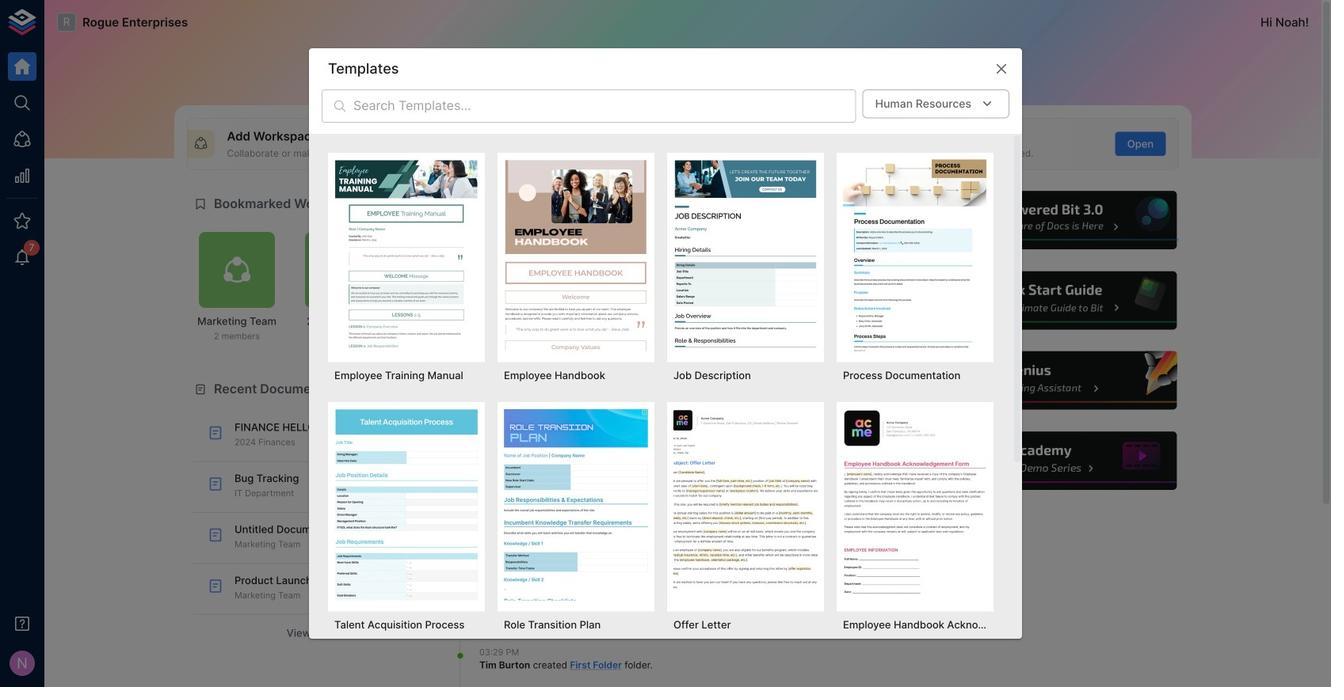 Task type: describe. For each thing, give the bounding box(es) containing it.
1 help image from the top
[[941, 189, 1179, 252]]

4 help image from the top
[[941, 430, 1179, 493]]

employee handbook acknowledgement form image
[[843, 409, 987, 601]]

3 help image from the top
[[941, 350, 1179, 413]]

job description image
[[674, 159, 818, 351]]

Search Templates... text field
[[353, 89, 856, 123]]

2 help image from the top
[[941, 269, 1179, 332]]

offer letter image
[[674, 409, 818, 601]]



Task type: vqa. For each thing, say whether or not it's contained in the screenshot.
'ACME' TEXT FIELD
no



Task type: locate. For each thing, give the bounding box(es) containing it.
talent acquisition process image
[[334, 409, 479, 601]]

dialog
[[309, 48, 1022, 688]]

employee handbook image
[[504, 159, 648, 351]]

role transition plan image
[[504, 409, 648, 601]]

help image
[[941, 189, 1179, 252], [941, 269, 1179, 332], [941, 350, 1179, 413], [941, 430, 1179, 493]]

employee training manual image
[[334, 159, 479, 351]]

process documentation image
[[843, 159, 987, 351]]



